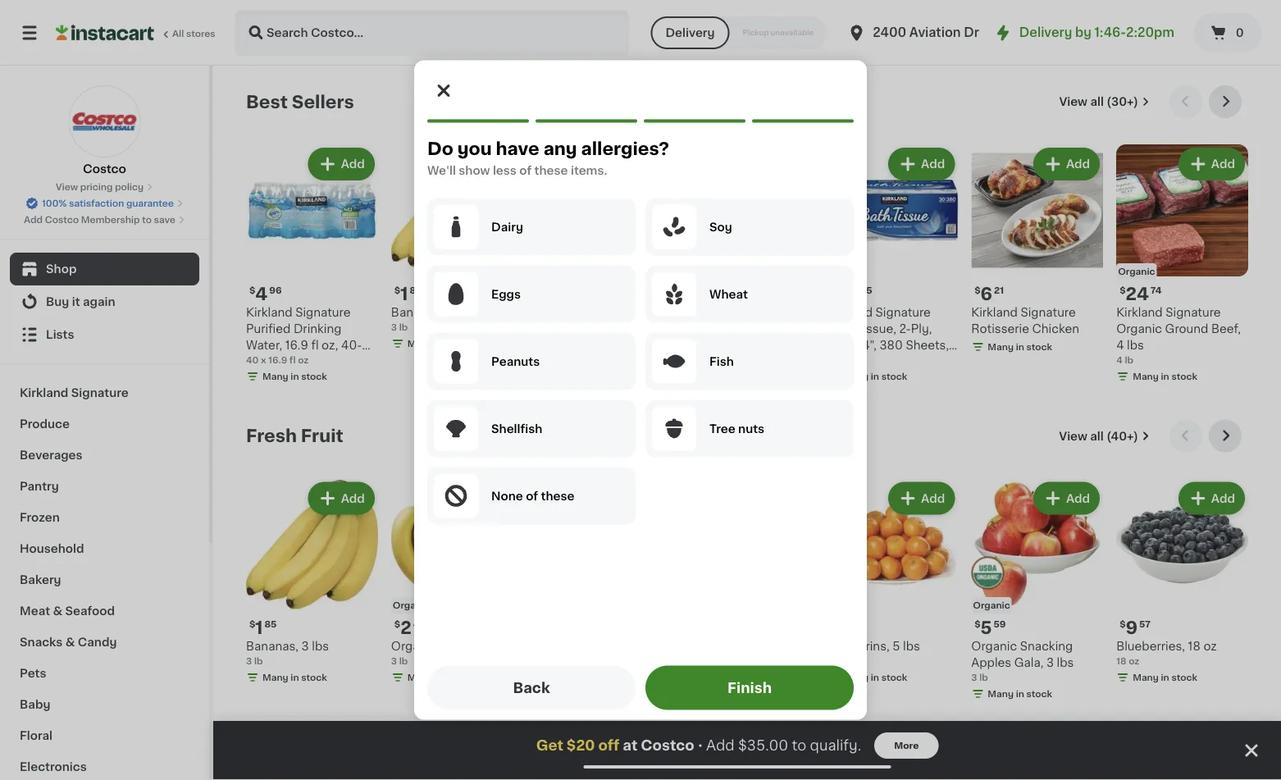 Task type: describe. For each thing, give the bounding box(es) containing it.
lists link
[[10, 318, 199, 351]]

kirkland for ply
[[536, 307, 583, 318]]

6 inside the 'product' "group"
[[981, 285, 993, 302]]

& for snacks
[[65, 637, 75, 648]]

sheets, inside the kirkland signature 2- ply paper towels, white, 160 create-a- size sheets, 12 ct
[[563, 356, 606, 367]]

2- inside kirkland signature bath tissue, 2-ply, 4.5" x 4", 380 sheets, 30 ct
[[900, 323, 911, 335]]

24 25
[[836, 285, 873, 302]]

lbs inside organic snacking apples gala, 3 lbs 3 lb
[[1057, 657, 1074, 669]]

bananas, inside the organic bananas, 3 lbs 3 lb
[[440, 641, 493, 652]]

view for best sellers
[[1060, 96, 1088, 107]]

160 ct
[[536, 356, 565, 365]]

organic inside kirkland signature organic ground beef, 4 lbs 4 lb
[[1117, 323, 1163, 335]]

best sellers
[[246, 93, 354, 110]]

fl inside kirkland signature purified drinking water, 16.9 fl oz, 40- count
[[311, 340, 319, 351]]

create-
[[599, 340, 643, 351]]

$ 2 48
[[395, 619, 426, 636]]

snacking
[[1021, 641, 1073, 652]]

2 vertical spatial 4
[[1117, 356, 1123, 365]]

chicken inside kirkland signature rotisserie chicken
[[1033, 323, 1080, 335]]

add inside 'treatment tracker modal' dialog
[[707, 739, 735, 753]]

1 vertical spatial $ 1 85
[[249, 619, 277, 636]]

4.5"
[[827, 340, 850, 351]]

guarantee
[[126, 199, 174, 208]]

snacks & candy link
[[10, 627, 199, 658]]

do you have any allergies? we'll show less of these items.
[[427, 140, 670, 176]]

main content containing best sellers
[[213, 66, 1282, 780]]

shellfish
[[491, 423, 543, 434]]

lists
[[46, 329, 74, 341]]

all
[[172, 29, 184, 38]]

organic inside the organic bananas, 3 lbs 3 lb
[[391, 641, 437, 652]]

bare
[[710, 307, 736, 318]]

back button
[[427, 666, 636, 710]]

signature for ply
[[586, 307, 641, 318]]

kirkland signature purified drinking water, 16.9 fl oz, 40- count
[[246, 307, 362, 367]]

16.9 inside kirkland signature purified drinking water, 16.9 fl oz, 40- count
[[285, 340, 308, 351]]

$ inside $ 6 21
[[975, 286, 981, 295]]

kirkland signature organic ground beef, 4 lbs 4 lb
[[1117, 307, 1241, 365]]

these inside do you have any allergies? we'll show less of these items.
[[535, 165, 568, 176]]

frozen
[[20, 512, 60, 523]]

sellers
[[292, 93, 354, 110]]

eggs
[[491, 288, 521, 300]]

2400 aviation dr
[[873, 27, 980, 39]]

satisfaction
[[69, 199, 124, 208]]

1 horizontal spatial costco
[[83, 163, 126, 175]]

buy it again
[[46, 296, 115, 308]]

off
[[598, 739, 620, 753]]

fresh fruit
[[246, 427, 344, 445]]

gala,
[[1015, 657, 1044, 669]]

product group containing 6
[[972, 144, 1104, 357]]

add costco membership to save link
[[24, 213, 185, 226]]

signature for tissue,
[[876, 307, 931, 318]]

we'll
[[427, 165, 456, 176]]

1 vertical spatial 4
[[1117, 340, 1125, 351]]

lbs inside the organic bananas, 3 lbs 3 lb
[[506, 641, 523, 652]]

40-
[[341, 340, 362, 351]]

buy it again link
[[10, 286, 199, 318]]

nuts
[[739, 423, 765, 434]]

48
[[413, 620, 426, 629]]

2- inside the kirkland signature 2- ply paper towels, white, 160 create-a- size sheets, 12 ct
[[644, 307, 656, 318]]

kirkland inside kirkland signature link
[[20, 387, 68, 399]]

(30+)
[[1107, 96, 1139, 107]]

chicken inside the just bare chicken breast chunks, 64 oz
[[739, 307, 786, 318]]

in inside 2 lb many in stock
[[726, 673, 735, 682]]

signature for ground
[[1166, 307, 1221, 318]]

100% satisfaction guarantee button
[[26, 194, 184, 210]]

meat
[[20, 606, 50, 617]]

avocado
[[536, 641, 587, 652]]

oz inside the just bare chicken breast chunks, 64 oz
[[789, 323, 803, 335]]

1 vertical spatial 64
[[682, 354, 694, 363]]

stock inside 2 lb many in stock
[[737, 673, 763, 682]]

1 horizontal spatial bananas, 3 lbs 3 lb
[[391, 307, 474, 332]]

22 38
[[691, 285, 727, 302]]

oz down blueberries,
[[1129, 657, 1140, 666]]

qualify.
[[810, 739, 862, 753]]

to inside 'treatment tracker modal' dialog
[[792, 739, 807, 753]]

sheets, inside kirkland signature bath tissue, 2-ply, 4.5" x 4", 380 sheets, 30 ct
[[906, 340, 949, 351]]

64 inside the just bare chicken breast chunks, 64 oz
[[771, 323, 787, 335]]

100%
[[42, 199, 67, 208]]

add your shopping preferences element
[[414, 60, 867, 720]]

57
[[1140, 620, 1151, 629]]

2 vertical spatial 6
[[536, 673, 543, 682]]

tissue,
[[856, 323, 897, 335]]

kirkland for tissue,
[[827, 307, 873, 318]]

0 horizontal spatial 160
[[536, 356, 553, 365]]

kirkland for ground
[[1117, 307, 1163, 318]]

59
[[994, 620, 1006, 629]]

ct inside kirkland signature bath tissue, 2-ply, 4.5" x 4", 380 sheets, 30 ct
[[845, 356, 857, 367]]

kirkland signature rotisserie chicken
[[972, 307, 1080, 335]]

household
[[20, 543, 84, 555]]

ground
[[1166, 323, 1209, 335]]

$ 24 74
[[1120, 285, 1162, 302]]

product group containing 2
[[391, 479, 523, 688]]

wheat
[[710, 288, 748, 300]]

product group containing 5
[[972, 479, 1104, 704]]

0 horizontal spatial bananas, 3 lbs 3 lb
[[246, 641, 329, 666]]

soy
[[710, 221, 733, 233]]

signature for drinking
[[295, 307, 351, 318]]

finish button
[[646, 666, 854, 710]]

bakery
[[20, 574, 61, 586]]

ct inside the kirkland signature 2- ply paper towels, white, 160 create-a- size sheets, 12 ct
[[624, 356, 636, 367]]

white,
[[536, 340, 573, 351]]

pricing
[[80, 183, 113, 192]]

0 vertical spatial 85
[[410, 286, 422, 295]]

product group containing kirkland signature 2- ply paper towels, white, 160 create-a- size sheets, 12 ct
[[536, 144, 668, 386]]

costco logo image
[[69, 85, 141, 158]]

apples
[[972, 657, 1012, 669]]

show
[[459, 165, 490, 176]]

less
[[493, 165, 517, 176]]

service type group
[[651, 16, 827, 49]]

lb inside kirkland signature organic ground beef, 4 lbs 4 lb
[[1125, 356, 1134, 365]]

by
[[1076, 27, 1092, 39]]

stores
[[186, 29, 216, 38]]

get $20 off at costco • add $35.00 to qualify.
[[536, 739, 862, 753]]

1 vertical spatial 6
[[536, 657, 544, 669]]

view all (40+) button
[[1053, 420, 1157, 452]]

$ inside $ 24 74
[[1120, 286, 1126, 295]]

snacks & candy
[[20, 637, 117, 648]]

2 24 from the left
[[1126, 285, 1149, 302]]

frozen link
[[10, 502, 199, 533]]

delivery for delivery
[[666, 27, 715, 39]]

$ 6 21
[[975, 285, 1004, 302]]

membership
[[81, 215, 140, 224]]

delivery by 1:46-2:20pm link
[[994, 23, 1175, 43]]

candy
[[78, 637, 117, 648]]

1 vertical spatial 1
[[255, 619, 263, 636]]

organic bananas, 3 lbs 3 lb
[[391, 641, 523, 666]]

all stores link
[[56, 10, 217, 56]]

5 for mandarins,
[[893, 641, 901, 652]]

it
[[72, 296, 80, 308]]

0 vertical spatial $ 1 85
[[395, 285, 422, 302]]

add costco membership to save
[[24, 215, 176, 224]]

0 vertical spatial to
[[142, 215, 152, 224]]

1 vertical spatial 16.9
[[269, 356, 287, 365]]

costco inside 'treatment tracker modal' dialog
[[641, 739, 695, 753]]

more button
[[875, 733, 939, 759]]

purified
[[246, 323, 291, 335]]

produce
[[20, 418, 70, 430]]

lb inside organic snacking apples gala, 3 lbs 3 lb
[[980, 673, 989, 682]]

beverages link
[[10, 440, 199, 471]]

$24.25 element
[[536, 283, 668, 304]]

a-
[[643, 340, 657, 351]]

kirkland for chicken
[[972, 307, 1018, 318]]

lbs inside kirkland signature organic ground beef, 4 lbs 4 lb
[[1128, 340, 1145, 351]]

0 horizontal spatial 2
[[401, 619, 412, 636]]

hass
[[590, 641, 619, 652]]

1 vertical spatial view
[[56, 183, 78, 192]]

paper
[[557, 323, 591, 335]]

380
[[880, 340, 903, 351]]

dr
[[964, 27, 980, 39]]

bakery link
[[10, 565, 199, 596]]



Task type: locate. For each thing, give the bounding box(es) containing it.
treatment tracker modal dialog
[[213, 721, 1282, 780]]

$ inside $ 9 57
[[1120, 620, 1126, 629]]

$
[[249, 286, 255, 295], [395, 286, 401, 295], [975, 286, 981, 295], [1120, 286, 1126, 295], [249, 620, 255, 629], [395, 620, 401, 629], [975, 620, 981, 629], [1120, 620, 1126, 629]]

18 down blueberries,
[[1117, 657, 1127, 666]]

chicken right rotisserie
[[1033, 323, 1080, 335]]

signature for chicken
[[1021, 307, 1076, 318]]

0 horizontal spatial costco
[[45, 215, 79, 224]]

signature inside the kirkland signature 2- ply paper towels, white, 160 create-a- size sheets, 12 ct
[[586, 307, 641, 318]]

0 vertical spatial 2
[[401, 619, 412, 636]]

16.9 down water,
[[269, 356, 287, 365]]

1 horizontal spatial 64
[[771, 323, 787, 335]]

kirkland up ply
[[536, 307, 583, 318]]

seafood
[[65, 606, 115, 617]]

oz right blueberries,
[[1204, 641, 1218, 652]]

organic up 59
[[973, 601, 1011, 610]]

1 horizontal spatial 18
[[1189, 641, 1201, 652]]

0 vertical spatial bananas, 3 lbs 3 lb
[[391, 307, 474, 332]]

0 vertical spatial 5
[[981, 619, 993, 636]]

96
[[269, 286, 282, 295]]

fl
[[311, 340, 319, 351], [290, 356, 296, 365]]

all inside view all (30+) 'popup button'
[[1091, 96, 1104, 107]]

kirkland inside kirkland signature organic ground beef, 4 lbs 4 lb
[[1117, 307, 1163, 318]]

5 down mandarins,
[[827, 657, 833, 666]]

1 horizontal spatial to
[[792, 739, 807, 753]]

product group containing 22
[[682, 144, 813, 400]]

0 horizontal spatial $ 1 85
[[249, 619, 277, 636]]

21
[[995, 286, 1004, 295]]

product group containing 4
[[246, 144, 378, 386]]

bananas, 3 lbs 3 lb
[[391, 307, 474, 332], [246, 641, 329, 666]]

fruit
[[301, 427, 344, 445]]

product group containing 9
[[1117, 479, 1249, 688]]

1 horizontal spatial 5
[[893, 641, 901, 652]]

0 vertical spatial chicken
[[739, 307, 786, 318]]

5 for $
[[981, 619, 993, 636]]

tree nuts
[[710, 423, 765, 434]]

1 vertical spatial 2-
[[900, 323, 911, 335]]

0
[[1236, 27, 1244, 39]]

•
[[698, 739, 703, 752]]

1 vertical spatial costco
[[45, 215, 79, 224]]

1 vertical spatial x
[[261, 356, 266, 365]]

again
[[83, 296, 115, 308]]

electronics link
[[10, 752, 199, 780]]

1 vertical spatial these
[[541, 490, 575, 502]]

1 vertical spatial 5
[[893, 641, 901, 652]]

0 horizontal spatial &
[[53, 606, 62, 617]]

signature up produce link
[[71, 387, 129, 399]]

these right none at the bottom left of page
[[541, 490, 575, 502]]

item carousel region
[[246, 85, 1249, 406], [246, 420, 1249, 735]]

1 horizontal spatial delivery
[[1020, 27, 1073, 39]]

1 horizontal spatial chicken
[[1033, 323, 1080, 335]]

oz,
[[322, 340, 338, 351]]

all stores
[[172, 29, 216, 38]]

2400 aviation dr button
[[847, 10, 980, 56]]

0 vertical spatial 16.9
[[285, 340, 308, 351]]

1 vertical spatial 85
[[265, 620, 277, 629]]

0 horizontal spatial chicken
[[739, 307, 786, 318]]

&
[[53, 606, 62, 617], [65, 637, 75, 648]]

view all (40+)
[[1060, 430, 1139, 442]]

1 horizontal spatial 1
[[401, 285, 408, 302]]

kirkland up bath
[[827, 307, 873, 318]]

signature up rotisserie
[[1021, 307, 1076, 318]]

2400
[[873, 27, 907, 39]]

kirkland inside kirkland signature bath tissue, 2-ply, 4.5" x 4", 380 sheets, 30 ct
[[827, 307, 873, 318]]

1 vertical spatial item carousel region
[[246, 420, 1249, 735]]

just bare chicken breast chunks, 64 oz
[[682, 307, 803, 335]]

view inside "popup button"
[[1060, 430, 1088, 442]]

5 inside the 'product' "group"
[[981, 619, 993, 636]]

blueberries, 18 oz 18 oz
[[1117, 641, 1218, 666]]

x inside kirkland signature bath tissue, 2-ply, 4.5" x 4", 380 sheets, 30 ct
[[853, 340, 860, 351]]

0 horizontal spatial to
[[142, 215, 152, 224]]

0 horizontal spatial 18
[[1117, 657, 1127, 666]]

0 vertical spatial 2-
[[644, 307, 656, 318]]

1 horizontal spatial 85
[[410, 286, 422, 295]]

24 left 25
[[836, 285, 859, 302]]

2 vertical spatial costco
[[641, 739, 695, 753]]

view left (40+)
[[1060, 430, 1088, 442]]

add button
[[310, 149, 373, 179], [455, 149, 518, 179], [890, 149, 954, 179], [1035, 149, 1099, 179], [1181, 149, 1244, 179], [310, 484, 373, 513], [455, 484, 518, 513], [600, 484, 663, 513], [890, 484, 954, 513], [1035, 484, 1099, 513], [1181, 484, 1244, 513]]

kirkland signature bath tissue, 2-ply, 4.5" x 4", 380 sheets, 30 ct
[[827, 307, 949, 367]]

oz left bath
[[789, 323, 803, 335]]

1 horizontal spatial &
[[65, 637, 75, 648]]

0 horizontal spatial sheets,
[[563, 356, 606, 367]]

(40+)
[[1107, 430, 1139, 442]]

signature up ground
[[1166, 307, 1221, 318]]

costco link
[[69, 85, 141, 177]]

0 vertical spatial 4
[[255, 285, 268, 302]]

6 down 'avocado'
[[536, 673, 543, 682]]

chicken up chunks,
[[739, 307, 786, 318]]

64 down the breast
[[682, 354, 694, 363]]

item carousel region containing fresh fruit
[[246, 420, 1249, 735]]

0 horizontal spatial 1
[[255, 619, 263, 636]]

organic inside organic snacking apples gala, 3 lbs 3 lb
[[972, 641, 1018, 652]]

delivery inside button
[[666, 27, 715, 39]]

64
[[771, 323, 787, 335], [682, 354, 694, 363]]

kirkland up purified
[[246, 307, 293, 318]]

view for fresh fruit
[[1060, 430, 1088, 442]]

fl right the count
[[290, 356, 296, 365]]

produce link
[[10, 409, 199, 440]]

costco left •
[[641, 739, 695, 753]]

organic up $ 24 74
[[1119, 267, 1156, 276]]

16.9
[[285, 340, 308, 351], [269, 356, 287, 365]]

view left (30+)
[[1060, 96, 1088, 107]]

$ 9 57
[[1120, 619, 1151, 636]]

ply,
[[911, 323, 932, 335]]

signature inside kirkland signature purified drinking water, 16.9 fl oz, 40- count
[[295, 307, 351, 318]]

None search field
[[235, 10, 630, 56]]

1 vertical spatial fl
[[290, 356, 296, 365]]

2 vertical spatial view
[[1060, 430, 1088, 442]]

1 vertical spatial of
[[526, 490, 538, 502]]

shop link
[[10, 253, 199, 286]]

sheets, left 12
[[563, 356, 606, 367]]

signature inside kirkland signature link
[[71, 387, 129, 399]]

organic up 48
[[393, 601, 430, 610]]

signature inside kirkland signature rotisserie chicken
[[1021, 307, 1076, 318]]

electronics
[[20, 761, 87, 773]]

kirkland inside kirkland signature rotisserie chicken
[[972, 307, 1018, 318]]

★★★★★
[[682, 339, 739, 350], [682, 339, 739, 350]]

0 vertical spatial fl
[[311, 340, 319, 351]]

0 vertical spatial of
[[520, 165, 532, 176]]

fish
[[710, 356, 734, 367]]

$ inside '$ 5 59'
[[975, 620, 981, 629]]

organic snacking apples gala, 3 lbs 3 lb
[[972, 641, 1074, 682]]

160 down white, at top left
[[536, 356, 553, 365]]

x left 4",
[[853, 340, 860, 351]]

x
[[853, 340, 860, 351], [261, 356, 266, 365]]

2 inside 2 lb many in stock
[[682, 657, 687, 666]]

item carousel region containing best sellers
[[246, 85, 1249, 406]]

signature
[[295, 307, 351, 318], [586, 307, 641, 318], [876, 307, 931, 318], [1021, 307, 1076, 318], [1166, 307, 1221, 318], [71, 387, 129, 399]]

0 vertical spatial these
[[535, 165, 568, 176]]

0 horizontal spatial 24
[[836, 285, 859, 302]]

view up 100%
[[56, 183, 78, 192]]

costco up view pricing policy link
[[83, 163, 126, 175]]

signature up the towels,
[[586, 307, 641, 318]]

kirkland up produce
[[20, 387, 68, 399]]

chunks,
[[722, 323, 768, 335]]

0 vertical spatial item carousel region
[[246, 85, 1249, 406]]

1 vertical spatial bananas, 3 lbs 3 lb
[[246, 641, 329, 666]]

view all (30+) button
[[1053, 85, 1157, 118]]

lb inside the organic bananas, 3 lbs 3 lb
[[399, 657, 408, 666]]

$ inside $ 2 48
[[395, 620, 401, 629]]

9
[[1126, 619, 1138, 636]]

variety,
[[622, 641, 665, 652]]

0 horizontal spatial 64
[[682, 354, 694, 363]]

5 left 59
[[981, 619, 993, 636]]

main content
[[213, 66, 1282, 780]]

signature inside kirkland signature bath tissue, 2-ply, 4.5" x 4", 380 sheets, 30 ct
[[876, 307, 931, 318]]

of inside do you have any allergies? we'll show less of these items.
[[520, 165, 532, 176]]

all for 9
[[1091, 430, 1104, 442]]

4
[[255, 285, 268, 302], [1117, 340, 1125, 351], [1117, 356, 1123, 365]]

stock
[[446, 339, 472, 348], [1027, 342, 1053, 351], [737, 371, 763, 380], [301, 372, 327, 381], [882, 372, 908, 381], [1172, 372, 1198, 381], [301, 673, 327, 682], [737, 673, 763, 682], [446, 673, 472, 682], [882, 673, 908, 682], [1172, 673, 1198, 682], [592, 690, 618, 699], [1027, 690, 1053, 699]]

2-
[[644, 307, 656, 318], [900, 323, 911, 335]]

organic
[[1119, 267, 1156, 276], [1117, 323, 1163, 335], [393, 601, 430, 610], [973, 601, 1011, 610], [391, 641, 437, 652], [972, 641, 1018, 652]]

kirkland
[[246, 307, 293, 318], [536, 307, 583, 318], [827, 307, 873, 318], [972, 307, 1018, 318], [1117, 307, 1163, 318], [20, 387, 68, 399]]

24 left 74
[[1126, 285, 1149, 302]]

2 vertical spatial 5
[[827, 657, 833, 666]]

& inside meat & seafood link
[[53, 606, 62, 617]]

in
[[436, 339, 444, 348], [1016, 342, 1025, 351], [726, 371, 735, 380], [291, 372, 299, 381], [871, 372, 880, 381], [1161, 372, 1170, 381], [291, 673, 299, 682], [726, 673, 735, 682], [436, 673, 444, 682], [871, 673, 880, 682], [1161, 673, 1170, 682], [581, 690, 589, 699], [1016, 690, 1025, 699]]

0 vertical spatial sheets,
[[906, 340, 949, 351]]

1 horizontal spatial sheets,
[[906, 340, 949, 351]]

fl left oz,
[[311, 340, 319, 351]]

view
[[1060, 96, 1088, 107], [56, 183, 78, 192], [1060, 430, 1088, 442]]

0 vertical spatial costco
[[83, 163, 126, 175]]

1 horizontal spatial fl
[[311, 340, 319, 351]]

product group
[[246, 144, 378, 386], [391, 144, 523, 354], [536, 144, 668, 386], [682, 144, 813, 400], [827, 144, 959, 386], [972, 144, 1104, 357], [1117, 144, 1249, 386], [246, 479, 378, 688], [391, 479, 523, 688], [536, 479, 668, 704], [827, 479, 959, 688], [972, 479, 1104, 704], [1117, 479, 1249, 688]]

delivery for delivery by 1:46-2:20pm
[[1020, 27, 1073, 39]]

household link
[[10, 533, 199, 565]]

1 24 from the left
[[836, 285, 859, 302]]

ct
[[555, 356, 565, 365], [624, 356, 636, 367], [845, 356, 857, 367], [547, 657, 559, 669], [545, 673, 554, 682]]

dairy
[[491, 221, 523, 233]]

view inside 'popup button'
[[1060, 96, 1088, 107]]

16.9 up the 40 x 16.9 fl oz
[[285, 340, 308, 351]]

all for 24
[[1091, 96, 1104, 107]]

mandarins, 5 lbs 5 lb
[[827, 641, 921, 666]]

0 vertical spatial view
[[1060, 96, 1088, 107]]

6
[[981, 285, 993, 302], [536, 657, 544, 669], [536, 673, 543, 682]]

0 vertical spatial 1
[[401, 285, 408, 302]]

organic down $ 2 48
[[391, 641, 437, 652]]

0 horizontal spatial x
[[261, 356, 266, 365]]

1 horizontal spatial 24
[[1126, 285, 1149, 302]]

1 vertical spatial &
[[65, 637, 75, 648]]

these down any
[[535, 165, 568, 176]]

5 down $8.70 element
[[893, 641, 901, 652]]

0 vertical spatial x
[[853, 340, 860, 351]]

160 inside the kirkland signature 2- ply paper towels, white, 160 create-a- size sheets, 12 ct
[[576, 340, 596, 351]]

lbs
[[457, 307, 474, 318], [1128, 340, 1145, 351], [312, 641, 329, 652], [506, 641, 523, 652], [903, 641, 921, 652], [1057, 657, 1074, 669]]

2- up the 380
[[900, 323, 911, 335]]

40 x 16.9 fl oz
[[246, 356, 309, 365]]

160 down paper
[[576, 340, 596, 351]]

many inside 2 lb many in stock
[[698, 673, 724, 682]]

floral
[[20, 730, 53, 742]]

x right 40
[[261, 356, 266, 365]]

snacks
[[20, 637, 63, 648]]

signature up drinking
[[295, 307, 351, 318]]

costco down 100%
[[45, 215, 79, 224]]

1 vertical spatial 18
[[1117, 657, 1127, 666]]

& inside snacks & candy 'link'
[[65, 637, 75, 648]]

0 horizontal spatial fl
[[290, 356, 296, 365]]

kirkland signature link
[[10, 377, 199, 409]]

sponsored badge image
[[682, 386, 731, 396]]

1 horizontal spatial $ 1 85
[[395, 285, 422, 302]]

2 all from the top
[[1091, 430, 1104, 442]]

& right meat
[[53, 606, 62, 617]]

& for meat
[[53, 606, 62, 617]]

2 item carousel region from the top
[[246, 420, 1249, 735]]

6 left 21
[[981, 285, 993, 302]]

1 vertical spatial 2
[[682, 657, 687, 666]]

0 vertical spatial all
[[1091, 96, 1104, 107]]

avocado hass variety, 6 ct 6 ct
[[536, 641, 665, 682]]

kirkland down $ 24 74
[[1117, 307, 1163, 318]]

none
[[491, 490, 523, 502]]

6 up back
[[536, 657, 544, 669]]

you
[[458, 140, 492, 158]]

0 vertical spatial &
[[53, 606, 62, 617]]

$8.70 element
[[827, 617, 959, 639]]

all left (40+)
[[1091, 430, 1104, 442]]

$35.00
[[739, 739, 789, 753]]

lb inside 2 lb many in stock
[[689, 657, 698, 666]]

to down guarantee on the top left
[[142, 215, 152, 224]]

floral link
[[10, 720, 199, 752]]

bath
[[827, 323, 853, 335]]

kirkland up rotisserie
[[972, 307, 1018, 318]]

0 horizontal spatial 5
[[827, 657, 833, 666]]

signature up ply, at right
[[876, 307, 931, 318]]

0 vertical spatial 64
[[771, 323, 787, 335]]

1 all from the top
[[1091, 96, 1104, 107]]

allergies?
[[581, 140, 670, 158]]

2 horizontal spatial costco
[[641, 739, 695, 753]]

64 right chunks,
[[771, 323, 787, 335]]

all left (30+)
[[1091, 96, 1104, 107]]

1 vertical spatial chicken
[[1033, 323, 1080, 335]]

2- up a-
[[644, 307, 656, 318]]

view pricing policy link
[[56, 181, 154, 194]]

lb inside mandarins, 5 lbs 5 lb
[[835, 657, 843, 666]]

kirkland for drinking
[[246, 307, 293, 318]]

1 vertical spatial 160
[[536, 356, 553, 365]]

0 horizontal spatial delivery
[[666, 27, 715, 39]]

1 horizontal spatial 160
[[576, 340, 596, 351]]

18 right blueberries,
[[1189, 641, 1201, 652]]

0 horizontal spatial 2-
[[644, 307, 656, 318]]

organic up apples
[[972, 641, 1018, 652]]

instacart logo image
[[56, 23, 154, 43]]

1 vertical spatial sheets,
[[563, 356, 606, 367]]

lbs inside mandarins, 5 lbs 5 lb
[[903, 641, 921, 652]]

oz left the fish
[[696, 354, 707, 363]]

$ inside $ 4 96
[[249, 286, 255, 295]]

water,
[[246, 340, 282, 351]]

74
[[1151, 286, 1162, 295]]

1 item carousel region from the top
[[246, 85, 1249, 406]]

all
[[1091, 96, 1104, 107], [1091, 430, 1104, 442]]

0 vertical spatial 6
[[981, 285, 993, 302]]

signature inside kirkland signature organic ground beef, 4 lbs 4 lb
[[1166, 307, 1221, 318]]

2 horizontal spatial 5
[[981, 619, 993, 636]]

0 horizontal spatial 85
[[265, 620, 277, 629]]

1 horizontal spatial 2-
[[900, 323, 911, 335]]

x inside the 'product' "group"
[[261, 356, 266, 365]]

oz down drinking
[[298, 356, 309, 365]]

& left candy
[[65, 637, 75, 648]]

organic down $ 24 74
[[1117, 323, 1163, 335]]

1 vertical spatial to
[[792, 739, 807, 753]]

blueberries,
[[1117, 641, 1186, 652]]

of right less
[[520, 165, 532, 176]]

$ 4 96
[[249, 285, 282, 302]]

at
[[623, 739, 638, 753]]

0 vertical spatial 18
[[1189, 641, 1201, 652]]

of right none at the bottom left of page
[[526, 490, 538, 502]]

meat & seafood link
[[10, 596, 199, 627]]

1 horizontal spatial 2
[[682, 657, 687, 666]]

all inside view all (40+) "popup button"
[[1091, 430, 1104, 442]]

to right $35.00 in the right of the page
[[792, 739, 807, 753]]

1 vertical spatial all
[[1091, 430, 1104, 442]]

1 horizontal spatial x
[[853, 340, 860, 351]]

do
[[427, 140, 454, 158]]

kirkland inside the kirkland signature 2- ply paper towels, white, 160 create-a- size sheets, 12 ct
[[536, 307, 583, 318]]

beef,
[[1212, 323, 1241, 335]]

0 vertical spatial 160
[[576, 340, 596, 351]]

kirkland inside kirkland signature purified drinking water, 16.9 fl oz, 40- count
[[246, 307, 293, 318]]

sheets, down ply, at right
[[906, 340, 949, 351]]



Task type: vqa. For each thing, say whether or not it's contained in the screenshot.
3rd 99 from the right
no



